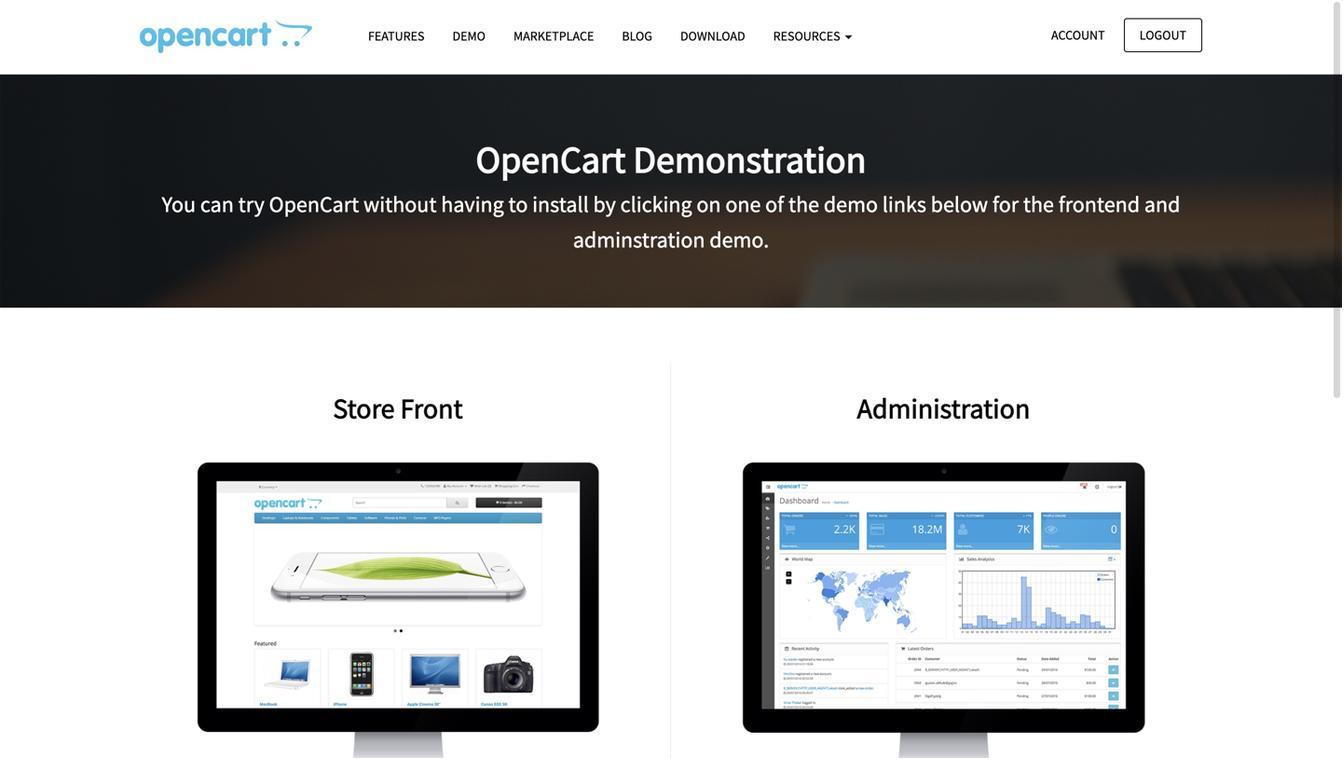 Task type: describe. For each thing, give the bounding box(es) containing it.
download link
[[667, 20, 760, 52]]

1 the from the left
[[789, 190, 820, 218]]

1 horizontal spatial opencart
[[476, 135, 626, 183]]

clicking
[[621, 190, 692, 218]]

demo inside opencart demonstration you can try opencart without having to install by clicking on one of the demo links below for the frontend and adminstration demo.
[[824, 190, 878, 218]]

try
[[238, 190, 265, 218]]

features
[[368, 28, 425, 44]]

blog
[[622, 28, 653, 44]]

account link
[[1036, 18, 1121, 52]]

install
[[533, 190, 589, 218]]

for
[[993, 190, 1019, 218]]

having
[[441, 190, 504, 218]]

to
[[509, 190, 528, 218]]

view for administration
[[855, 570, 894, 588]]

0 vertical spatial store
[[333, 391, 395, 426]]

1 vertical spatial opencart
[[269, 190, 359, 218]]

store front
[[333, 391, 463, 426]]

1 vertical spatial front
[[421, 581, 474, 600]]

links
[[883, 190, 927, 218]]

0 vertical spatial administration
[[857, 391, 1031, 426]]

resources
[[774, 28, 843, 44]]

logout
[[1140, 27, 1187, 43]]

can
[[200, 190, 234, 218]]

on
[[697, 190, 721, 218]]

0 vertical spatial front
[[401, 391, 463, 426]]

resources link
[[760, 20, 867, 52]]

frontend
[[1059, 190, 1140, 218]]

opencart demonstration you can try opencart without having to install by clicking on one of the demo links below for the frontend and adminstration demo.
[[162, 135, 1181, 254]]

view store front
[[322, 581, 474, 600]]

one
[[726, 190, 761, 218]]

marketplace
[[514, 28, 594, 44]]

&
[[893, 593, 904, 612]]

features link
[[354, 20, 439, 52]]

download
[[681, 28, 746, 44]]



Task type: vqa. For each thing, say whether or not it's contained in the screenshot.
topmost Front
yes



Task type: locate. For each thing, give the bounding box(es) containing it.
of
[[766, 190, 784, 218]]

blog link
[[608, 20, 667, 52]]

0 horizontal spatial opencart
[[269, 190, 359, 218]]

and
[[1145, 190, 1181, 218]]

front
[[401, 391, 463, 426], [421, 581, 474, 600]]

0 horizontal spatial demo
[[824, 190, 878, 218]]

account
[[1052, 27, 1105, 43]]

the right for
[[1024, 190, 1054, 218]]

demonstration
[[633, 135, 867, 183]]

login
[[839, 593, 888, 612]]

opencart up the "install"
[[476, 135, 626, 183]]

0 vertical spatial demo
[[824, 190, 878, 218]]

view inside view administration login & password: demo
[[855, 570, 894, 588]]

demo
[[824, 190, 878, 218], [1005, 593, 1049, 612]]

demo right password:
[[1005, 593, 1049, 612]]

without
[[364, 190, 437, 218]]

you
[[162, 190, 196, 218]]

adminstration
[[573, 226, 705, 254]]

demo.
[[710, 226, 769, 254]]

password:
[[909, 593, 1000, 612]]

logout link
[[1124, 18, 1203, 52]]

view for store
[[322, 581, 361, 600]]

view store front link
[[126, 364, 670, 758]]

demo left the links
[[824, 190, 878, 218]]

1 horizontal spatial the
[[1024, 190, 1054, 218]]

opencart - demo image
[[140, 20, 312, 53]]

opencart
[[476, 135, 626, 183], [269, 190, 359, 218]]

demo link
[[439, 20, 500, 52]]

below
[[931, 190, 988, 218]]

view administration login & password: demo
[[839, 570, 1049, 612]]

opencart right try
[[269, 190, 359, 218]]

0 horizontal spatial the
[[789, 190, 820, 218]]

the right of
[[789, 190, 820, 218]]

demo
[[453, 28, 486, 44]]

marketplace link
[[500, 20, 608, 52]]

administration inside view administration login & password: demo
[[898, 570, 1033, 588]]

0 horizontal spatial view
[[322, 581, 361, 600]]

1 vertical spatial store
[[366, 581, 417, 600]]

demo inside view administration login & password: demo
[[1005, 593, 1049, 612]]

0 vertical spatial opencart
[[476, 135, 626, 183]]

2 the from the left
[[1024, 190, 1054, 218]]

store
[[333, 391, 395, 426], [366, 581, 417, 600]]

view
[[855, 570, 894, 588], [322, 581, 361, 600]]

1 vertical spatial demo
[[1005, 593, 1049, 612]]

1 horizontal spatial demo
[[1005, 593, 1049, 612]]

1 vertical spatial administration
[[898, 570, 1033, 588]]

administration
[[857, 391, 1031, 426], [898, 570, 1033, 588]]

1 horizontal spatial view
[[855, 570, 894, 588]]

by
[[593, 190, 616, 218]]

the
[[789, 190, 820, 218], [1024, 190, 1054, 218]]



